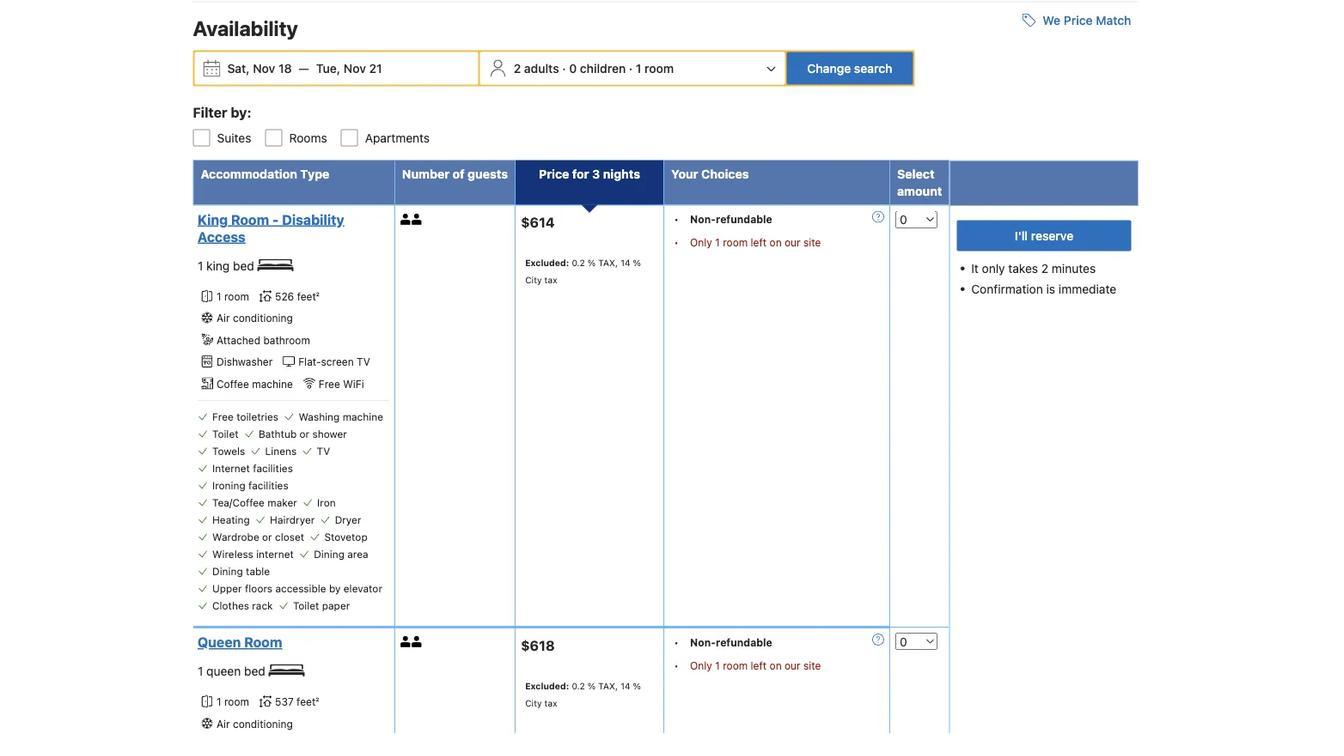 Task type: vqa. For each thing, say whether or not it's contained in the screenshot.
Non- to the top
yes



Task type: describe. For each thing, give the bounding box(es) containing it.
iron
[[317, 497, 336, 509]]

queen room
[[198, 635, 282, 651]]

dining for dining table
[[212, 565, 243, 577]]

occupancy image for king room - disability access
[[412, 213, 423, 225]]

1 vertical spatial price
[[539, 167, 569, 181]]

wireless internet
[[212, 548, 294, 560]]

1 horizontal spatial tv
[[357, 356, 370, 368]]

internet
[[212, 462, 250, 474]]

14 for $618
[[621, 681, 631, 692]]

upper
[[212, 583, 242, 595]]

0
[[569, 61, 577, 75]]

feet² for 537 feet²
[[297, 697, 319, 709]]

21
[[369, 61, 382, 75]]

2 inside it only takes 2 minutes confirmation is immediate
[[1042, 261, 1049, 275]]

$618
[[521, 638, 555, 654]]

it
[[972, 261, 979, 275]]

flat-screen tv
[[298, 356, 370, 368]]

match
[[1096, 13, 1132, 27]]

price inside dropdown button
[[1064, 13, 1093, 27]]

queen
[[206, 665, 241, 679]]

maker
[[268, 497, 297, 509]]

facilities for internet facilities
[[253, 462, 293, 474]]

access
[[198, 229, 246, 245]]

toilet paper
[[293, 600, 350, 612]]

or for wardrobe
[[262, 531, 272, 543]]

of
[[453, 167, 465, 181]]

—
[[299, 61, 309, 75]]

elevator
[[344, 583, 382, 595]]

hairdryer
[[270, 514, 315, 526]]

537 feet²
[[275, 697, 319, 709]]

air conditioning for 526 feet²
[[217, 313, 293, 325]]

1 room for 526 feet²
[[217, 291, 249, 303]]

it only takes 2 minutes confirmation is immediate
[[972, 261, 1117, 296]]

select
[[897, 167, 935, 181]]

immediate
[[1059, 282, 1117, 296]]

clothes rack
[[212, 600, 273, 612]]

coffee machine
[[217, 378, 293, 390]]

left for $618
[[751, 660, 767, 672]]

526
[[275, 291, 294, 303]]

tax for $614
[[545, 275, 557, 285]]

city for $614
[[525, 275, 542, 285]]

our for $614
[[785, 237, 801, 249]]

takes
[[1009, 261, 1038, 275]]

free for free wifi
[[319, 378, 340, 390]]

0.2 for $614
[[572, 258, 585, 268]]

rooms
[[289, 131, 327, 145]]

1 nov from the left
[[253, 61, 275, 75]]

paper
[[322, 600, 350, 612]]

more details on meals and payment options image
[[873, 211, 885, 223]]

tea/coffee maker
[[212, 497, 297, 509]]

apartments
[[365, 131, 430, 145]]

1 queen bed
[[198, 665, 269, 679]]

king room - disability access link
[[198, 211, 385, 245]]

king
[[206, 259, 230, 273]]

confirmation
[[972, 282, 1043, 296]]

filter
[[193, 104, 227, 120]]

bathroom
[[263, 334, 310, 346]]

clothes
[[212, 600, 249, 612]]

availability
[[193, 16, 298, 40]]

dining table
[[212, 565, 270, 577]]

non- for $614
[[690, 213, 716, 226]]

tue,
[[316, 61, 341, 75]]

shower
[[312, 428, 347, 440]]

coffee
[[217, 378, 249, 390]]

or for bathtub
[[300, 428, 310, 440]]

air conditioning for 537 feet²
[[217, 719, 293, 731]]

our for $618
[[785, 660, 801, 672]]

site for $614
[[804, 237, 821, 249]]

excluded: for $614
[[525, 258, 569, 268]]

children
[[580, 61, 626, 75]]

by:
[[231, 104, 252, 120]]

minutes
[[1052, 261, 1096, 275]]

more details on meals and payment options image
[[873, 634, 885, 646]]

0.2 % tax, 14 % city tax for $614
[[525, 258, 641, 285]]

internet
[[256, 548, 294, 560]]

non-refundable for $614
[[690, 213, 773, 226]]

floors
[[245, 583, 273, 595]]

tea/coffee
[[212, 497, 265, 509]]

towels
[[212, 445, 245, 457]]

bed for king
[[233, 259, 254, 273]]

free toiletries
[[212, 411, 279, 423]]

facilities for ironing facilities
[[248, 479, 289, 491]]

dining area
[[314, 548, 368, 560]]

internet facilities
[[212, 462, 293, 474]]

only for $618
[[690, 660, 712, 672]]

bathtub
[[259, 428, 297, 440]]

dining for dining area
[[314, 548, 345, 560]]

on for $618
[[770, 660, 782, 672]]

change search button
[[787, 52, 913, 85]]

537
[[275, 697, 294, 709]]

select amount
[[897, 167, 943, 198]]

attached bathroom
[[217, 334, 310, 346]]

18
[[278, 61, 292, 75]]

accommodation
[[201, 167, 297, 181]]

number of guests
[[402, 167, 508, 181]]

ironing
[[212, 479, 246, 491]]

1 inside 2 adults · 0 children · 1 room button
[[636, 61, 642, 75]]

tax, for $614
[[598, 258, 618, 268]]

rack
[[252, 600, 273, 612]]

$614
[[521, 215, 555, 231]]

your choices
[[671, 167, 749, 181]]

i'll reserve button
[[957, 220, 1132, 251]]

king
[[198, 211, 228, 228]]

accessible
[[275, 583, 326, 595]]

machine for washing machine
[[343, 411, 383, 423]]



Task type: locate. For each thing, give the bounding box(es) containing it.
city down $618
[[525, 698, 542, 709]]

0 vertical spatial air
[[217, 313, 230, 325]]

1
[[636, 61, 642, 75], [715, 237, 720, 249], [198, 259, 203, 273], [217, 291, 221, 303], [715, 660, 720, 672], [198, 665, 203, 679], [217, 697, 221, 709]]

0 horizontal spatial toilet
[[212, 428, 239, 440]]

0 vertical spatial non-
[[690, 213, 716, 226]]

air conditioning up attached bathroom
[[217, 313, 293, 325]]

2 • from the top
[[674, 237, 679, 249]]

flat-
[[298, 356, 321, 368]]

-
[[273, 211, 279, 228]]

area
[[347, 548, 368, 560]]

king room - disability access
[[198, 211, 344, 245]]

1 our from the top
[[785, 237, 801, 249]]

bed for queen
[[244, 665, 265, 679]]

1 horizontal spatial nov
[[344, 61, 366, 75]]

only 1 room left on our site for $618
[[690, 660, 821, 672]]

1 vertical spatial air
[[217, 719, 230, 731]]

occupancy image
[[400, 213, 412, 225]]

1 vertical spatial non-
[[690, 637, 716, 649]]

air conditioning down 537
[[217, 719, 293, 731]]

1 excluded: from the top
[[525, 258, 569, 268]]

0 vertical spatial non-refundable
[[690, 213, 773, 226]]

we price match
[[1043, 13, 1132, 27]]

1 horizontal spatial toilet
[[293, 600, 319, 612]]

or up internet
[[262, 531, 272, 543]]

only
[[982, 261, 1005, 275]]

1 non-refundable from the top
[[690, 213, 773, 226]]

1 vertical spatial city
[[525, 698, 542, 709]]

feet² right 526
[[297, 291, 320, 303]]

dryer
[[335, 514, 361, 526]]

1 vertical spatial dining
[[212, 565, 243, 577]]

0 vertical spatial city
[[525, 275, 542, 285]]

1 vertical spatial 0.2 % tax, 14 % city tax
[[525, 681, 641, 709]]

0 horizontal spatial machine
[[252, 378, 293, 390]]

1 site from the top
[[804, 237, 821, 249]]

on for $614
[[770, 237, 782, 249]]

facilities up tea/coffee maker
[[248, 479, 289, 491]]

amount
[[897, 184, 943, 198]]

excluded: for $618
[[525, 681, 569, 692]]

machine for coffee machine
[[252, 378, 293, 390]]

non- for $618
[[690, 637, 716, 649]]

1 1 room from the top
[[217, 291, 249, 303]]

room for queen
[[244, 635, 282, 651]]

nov left 21 at top left
[[344, 61, 366, 75]]

0 vertical spatial 1 room
[[217, 291, 249, 303]]

2 site from the top
[[804, 660, 821, 672]]

2 air conditioning from the top
[[217, 719, 293, 731]]

linens
[[265, 445, 297, 457]]

0 vertical spatial dining
[[314, 548, 345, 560]]

2 only 1 room left on our site from the top
[[690, 660, 821, 672]]

2 only from the top
[[690, 660, 712, 672]]

conditioning for 537 feet²
[[233, 719, 293, 731]]

1 room for 537 feet²
[[217, 697, 249, 709]]

tax, for $618
[[598, 681, 618, 692]]

0 horizontal spatial free
[[212, 411, 234, 423]]

1 vertical spatial facilities
[[248, 479, 289, 491]]

stovetop
[[324, 531, 368, 543]]

room left -
[[231, 211, 269, 228]]

0.2
[[572, 258, 585, 268], [572, 681, 585, 692]]

room inside button
[[645, 61, 674, 75]]

1 vertical spatial on
[[770, 660, 782, 672]]

2 up is
[[1042, 261, 1049, 275]]

1 vertical spatial 1 room
[[217, 697, 249, 709]]

city down $614
[[525, 275, 542, 285]]

city
[[525, 275, 542, 285], [525, 698, 542, 709]]

only 1 room left on our site
[[690, 237, 821, 249], [690, 660, 821, 672]]

0.2 for $618
[[572, 681, 585, 692]]

1 king bed
[[198, 259, 258, 273]]

toilet down accessible
[[293, 600, 319, 612]]

only for $614
[[690, 237, 712, 249]]

0 horizontal spatial tv
[[317, 445, 330, 457]]

for
[[572, 167, 589, 181]]

1 feet² from the top
[[297, 291, 320, 303]]

free wifi
[[319, 378, 364, 390]]

2 nov from the left
[[344, 61, 366, 75]]

0 vertical spatial air conditioning
[[217, 313, 293, 325]]

sat, nov 18 button
[[220, 53, 299, 84]]

0 vertical spatial tax
[[545, 275, 557, 285]]

or down washing
[[300, 428, 310, 440]]

1 vertical spatial 2
[[1042, 261, 1049, 275]]

0 vertical spatial excluded:
[[525, 258, 569, 268]]

1 vertical spatial tv
[[317, 445, 330, 457]]

bed
[[233, 259, 254, 273], [244, 665, 265, 679]]

0 horizontal spatial 2
[[514, 61, 521, 75]]

refundable for $614
[[716, 213, 773, 226]]

only
[[690, 237, 712, 249], [690, 660, 712, 672]]

1 vertical spatial only 1 room left on our site
[[690, 660, 821, 672]]

excluded: down $618
[[525, 681, 569, 692]]

toilet
[[212, 428, 239, 440], [293, 600, 319, 612]]

1 air from the top
[[217, 313, 230, 325]]

1 0.2 % tax, 14 % city tax from the top
[[525, 258, 641, 285]]

2
[[514, 61, 521, 75], [1042, 261, 1049, 275]]

1 horizontal spatial price
[[1064, 13, 1093, 27]]

non-refundable
[[690, 213, 773, 226], [690, 637, 773, 649]]

1 vertical spatial tax,
[[598, 681, 618, 692]]

0 vertical spatial or
[[300, 428, 310, 440]]

queen
[[198, 635, 241, 651]]

non-refundable for $618
[[690, 637, 773, 649]]

tv down shower
[[317, 445, 330, 457]]

1 vertical spatial 14
[[621, 681, 631, 692]]

1 vertical spatial room
[[244, 635, 282, 651]]

0 vertical spatial feet²
[[297, 291, 320, 303]]

2 refundable from the top
[[716, 637, 773, 649]]

feet² right 537
[[297, 697, 319, 709]]

room down rack
[[244, 635, 282, 651]]

2 conditioning from the top
[[233, 719, 293, 731]]

0 horizontal spatial price
[[539, 167, 569, 181]]

1 vertical spatial site
[[804, 660, 821, 672]]

0 vertical spatial only
[[690, 237, 712, 249]]

wardrobe
[[212, 531, 259, 543]]

1 city from the top
[[525, 275, 542, 285]]

tv up the wifi
[[357, 356, 370, 368]]

2 · from the left
[[629, 61, 633, 75]]

free down 'coffee'
[[212, 411, 234, 423]]

refundable for $618
[[716, 637, 773, 649]]

1 horizontal spatial free
[[319, 378, 340, 390]]

machine down the wifi
[[343, 411, 383, 423]]

tax down $618
[[545, 698, 557, 709]]

0.2 % tax, 14 % city tax
[[525, 258, 641, 285], [525, 681, 641, 709]]

0 vertical spatial tv
[[357, 356, 370, 368]]

0.2 % tax, 14 % city tax for $618
[[525, 681, 641, 709]]

choices
[[701, 167, 749, 181]]

2 our from the top
[[785, 660, 801, 672]]

1 air conditioning from the top
[[217, 313, 293, 325]]

2 non-refundable from the top
[[690, 637, 773, 649]]

tax
[[545, 275, 557, 285], [545, 698, 557, 709]]

filter by:
[[193, 104, 252, 120]]

bed right king
[[233, 259, 254, 273]]

1 horizontal spatial machine
[[343, 411, 383, 423]]

0 vertical spatial 0.2 % tax, 14 % city tax
[[525, 258, 641, 285]]

0 vertical spatial room
[[231, 211, 269, 228]]

air up attached at the top
[[217, 313, 230, 325]]

free
[[319, 378, 340, 390], [212, 411, 234, 423]]

tax down $614
[[545, 275, 557, 285]]

1 vertical spatial or
[[262, 531, 272, 543]]

1 horizontal spatial ·
[[629, 61, 633, 75]]

0 vertical spatial free
[[319, 378, 340, 390]]

machine
[[252, 378, 293, 390], [343, 411, 383, 423]]

accommodation type
[[201, 167, 330, 181]]

air down queen
[[217, 719, 230, 731]]

dining down stovetop
[[314, 548, 345, 560]]

price right the we
[[1064, 13, 1093, 27]]

1 horizontal spatial dining
[[314, 548, 345, 560]]

1 vertical spatial machine
[[343, 411, 383, 423]]

non-
[[690, 213, 716, 226], [690, 637, 716, 649]]

toilet for toilet
[[212, 428, 239, 440]]

1 vertical spatial non-refundable
[[690, 637, 773, 649]]

0 vertical spatial machine
[[252, 378, 293, 390]]

type
[[300, 167, 330, 181]]

air conditioning
[[217, 313, 293, 325], [217, 719, 293, 731]]

1 vertical spatial our
[[785, 660, 801, 672]]

air
[[217, 313, 230, 325], [217, 719, 230, 731]]

1 vertical spatial toilet
[[293, 600, 319, 612]]

2 on from the top
[[770, 660, 782, 672]]

1 vertical spatial conditioning
[[233, 719, 293, 731]]

guests
[[468, 167, 508, 181]]

0 vertical spatial 14
[[621, 258, 631, 268]]

room for king
[[231, 211, 269, 228]]

group
[[179, 115, 1139, 146]]

2 excluded: from the top
[[525, 681, 569, 692]]

bed right queen
[[244, 665, 265, 679]]

0 vertical spatial refundable
[[716, 213, 773, 226]]

1 vertical spatial refundable
[[716, 637, 773, 649]]

1 vertical spatial feet²
[[297, 697, 319, 709]]

0 vertical spatial facilities
[[253, 462, 293, 474]]

nov left 18
[[253, 61, 275, 75]]

2 tax from the top
[[545, 698, 557, 709]]

change
[[807, 61, 851, 75]]

site for $618
[[804, 660, 821, 672]]

air for 537 feet²
[[217, 719, 230, 731]]

occupancy image
[[412, 213, 423, 225], [400, 637, 412, 648], [412, 637, 423, 648]]

upper floors accessible by elevator
[[212, 583, 382, 595]]

tax for $618
[[545, 698, 557, 709]]

left
[[751, 237, 767, 249], [751, 660, 767, 672]]

site
[[804, 237, 821, 249], [804, 660, 821, 672]]

nov
[[253, 61, 275, 75], [344, 61, 366, 75]]

2 left from the top
[[751, 660, 767, 672]]

washing machine
[[299, 411, 383, 423]]

adults
[[524, 61, 559, 75]]

feet² for 526 feet²
[[297, 291, 320, 303]]

0 horizontal spatial or
[[262, 531, 272, 543]]

3 • from the top
[[674, 637, 679, 649]]

0 vertical spatial left
[[751, 237, 767, 249]]

0 vertical spatial 2
[[514, 61, 521, 75]]

1 · from the left
[[562, 61, 566, 75]]

toilet for toilet paper
[[293, 600, 319, 612]]

1 on from the top
[[770, 237, 782, 249]]

0 horizontal spatial nov
[[253, 61, 275, 75]]

sat,
[[227, 61, 250, 75]]

1 room down 1 king bed
[[217, 291, 249, 303]]

price left for
[[539, 167, 569, 181]]

dining up upper
[[212, 565, 243, 577]]

1 14 from the top
[[621, 258, 631, 268]]

room inside the "king room - disability access"
[[231, 211, 269, 228]]

0 vertical spatial toilet
[[212, 428, 239, 440]]

1 horizontal spatial or
[[300, 428, 310, 440]]

group containing suites
[[179, 115, 1139, 146]]

2 air from the top
[[217, 719, 230, 731]]

· left 0
[[562, 61, 566, 75]]

0 vertical spatial bed
[[233, 259, 254, 273]]

0 vertical spatial on
[[770, 237, 782, 249]]

· right children
[[629, 61, 633, 75]]

2 adults · 0 children · 1 room
[[514, 61, 674, 75]]

table
[[246, 565, 270, 577]]

0 vertical spatial only 1 room left on our site
[[690, 237, 821, 249]]

2 tax, from the top
[[598, 681, 618, 692]]

facilities
[[253, 462, 293, 474], [248, 479, 289, 491]]

1 vertical spatial left
[[751, 660, 767, 672]]

we
[[1043, 13, 1061, 27]]

only 1 room left on our site for $614
[[690, 237, 821, 249]]

4 • from the top
[[674, 660, 679, 672]]

0 vertical spatial 0.2
[[572, 258, 585, 268]]

2 non- from the top
[[690, 637, 716, 649]]

0.2 % tax, 14 % city tax down $614
[[525, 258, 641, 285]]

left for $614
[[751, 237, 767, 249]]

excluded: down $614
[[525, 258, 569, 268]]

1 room down 1 queen bed
[[217, 697, 249, 709]]

0 horizontal spatial dining
[[212, 565, 243, 577]]

0 vertical spatial our
[[785, 237, 801, 249]]

heating
[[212, 514, 250, 526]]

1 vertical spatial excluded:
[[525, 681, 569, 692]]

facilities down linens
[[253, 462, 293, 474]]

dining
[[314, 548, 345, 560], [212, 565, 243, 577]]

conditioning
[[233, 313, 293, 325], [233, 719, 293, 731]]

toilet up towels
[[212, 428, 239, 440]]

1 refundable from the top
[[716, 213, 773, 226]]

room
[[645, 61, 674, 75], [723, 237, 748, 249], [224, 291, 249, 303], [723, 660, 748, 672], [224, 697, 249, 709]]

2 0.2 % tax, 14 % city tax from the top
[[525, 681, 641, 709]]

refundable
[[716, 213, 773, 226], [716, 637, 773, 649]]

2 0.2 from the top
[[572, 681, 585, 692]]

1 vertical spatial bed
[[244, 665, 265, 679]]

your
[[671, 167, 698, 181]]

1 only 1 room left on our site from the top
[[690, 237, 821, 249]]

0 vertical spatial conditioning
[[233, 313, 293, 325]]

2 14 from the top
[[621, 681, 631, 692]]

price for 3 nights
[[539, 167, 641, 181]]

search
[[854, 61, 893, 75]]

1 conditioning from the top
[[233, 313, 293, 325]]

queen room link
[[198, 634, 385, 651]]

1 only from the top
[[690, 237, 712, 249]]

1 non- from the top
[[690, 213, 716, 226]]

wifi
[[343, 378, 364, 390]]

attached
[[217, 334, 261, 346]]

wardrobe or closet
[[212, 531, 304, 543]]

0 vertical spatial price
[[1064, 13, 1093, 27]]

conditioning up attached bathroom
[[233, 313, 293, 325]]

1 • from the top
[[674, 214, 679, 226]]

1 0.2 from the top
[[572, 258, 585, 268]]

machine down the dishwasher
[[252, 378, 293, 390]]

3
[[592, 167, 600, 181]]

1 tax from the top
[[545, 275, 557, 285]]

0 vertical spatial tax,
[[598, 258, 618, 268]]

2 left adults
[[514, 61, 521, 75]]

0.2 % tax, 14 % city tax down $618
[[525, 681, 641, 709]]

conditioning down 537
[[233, 719, 293, 731]]

1 vertical spatial air conditioning
[[217, 719, 293, 731]]

conditioning for 526 feet²
[[233, 313, 293, 325]]

2 1 room from the top
[[217, 697, 249, 709]]

2 city from the top
[[525, 698, 542, 709]]

2 inside button
[[514, 61, 521, 75]]

free for free toiletries
[[212, 411, 234, 423]]

occupancy image for queen room
[[412, 637, 423, 648]]

1 vertical spatial only
[[690, 660, 712, 672]]

1 left from the top
[[751, 237, 767, 249]]

suites
[[217, 131, 251, 145]]

0 horizontal spatial ·
[[562, 61, 566, 75]]

air for 526 feet²
[[217, 313, 230, 325]]

on
[[770, 237, 782, 249], [770, 660, 782, 672]]

city for $618
[[525, 698, 542, 709]]

•
[[674, 214, 679, 226], [674, 237, 679, 249], [674, 637, 679, 649], [674, 660, 679, 672]]

1 horizontal spatial 2
[[1042, 261, 1049, 275]]

1 vertical spatial tax
[[545, 698, 557, 709]]

2 adults · 0 children · 1 room button
[[482, 52, 783, 85]]

0 vertical spatial site
[[804, 237, 821, 249]]

change search
[[807, 61, 893, 75]]

526 feet²
[[275, 291, 320, 303]]

by
[[329, 583, 341, 595]]

14 for $614
[[621, 258, 631, 268]]

screen
[[321, 356, 354, 368]]

1 vertical spatial 0.2
[[572, 681, 585, 692]]

1 tax, from the top
[[598, 258, 618, 268]]

room
[[231, 211, 269, 228], [244, 635, 282, 651]]

2 feet² from the top
[[297, 697, 319, 709]]

1 vertical spatial free
[[212, 411, 234, 423]]

free down flat-screen tv
[[319, 378, 340, 390]]



